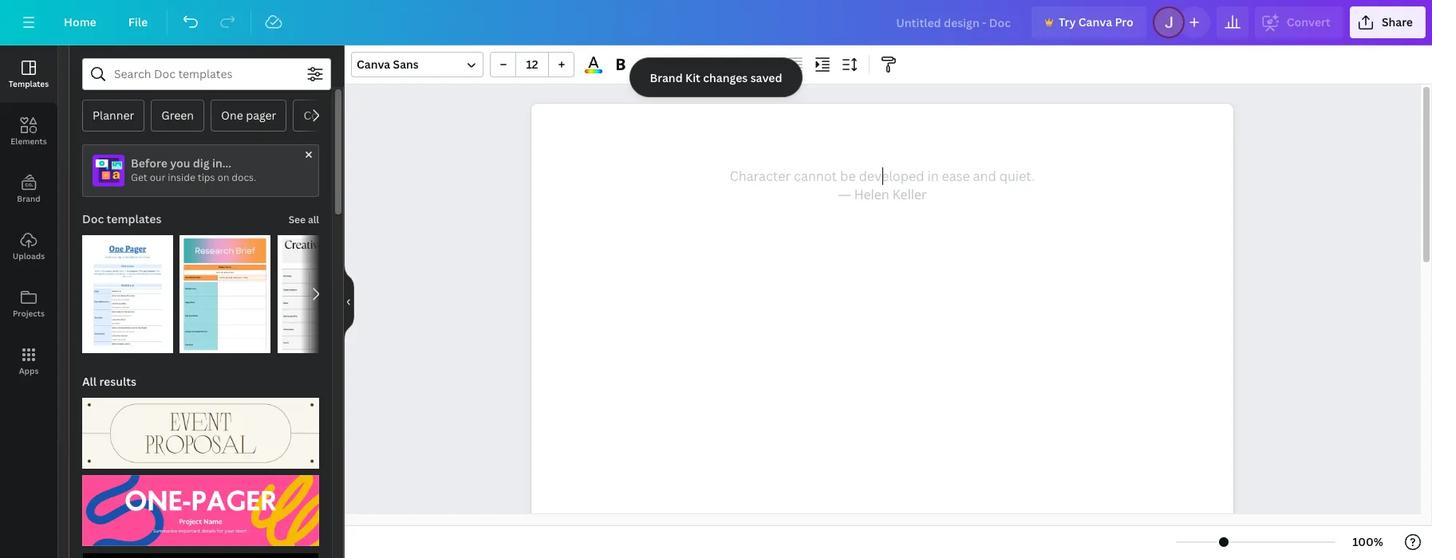 Task type: describe. For each thing, give the bounding box(es) containing it.
home link
[[51, 6, 109, 38]]

sans
[[393, 57, 419, 72]]

event/business proposal professional docs banner in beige dark brown warm classic style image
[[82, 398, 319, 469]]

projects
[[13, 308, 45, 319]]

event/business proposal professional docs banner in beige dark brown warm classic style group
[[82, 389, 319, 469]]

canva inside try canva pro button
[[1079, 14, 1112, 30]]

project overview/one-pager professional docs banner in pink dark blue yellow playful abstract style image
[[82, 476, 319, 547]]

projects button
[[0, 275, 57, 333]]

green button
[[151, 100, 204, 132]]

creative brief doc in black and white grey editorial style group
[[277, 235, 369, 354]]

share button
[[1350, 6, 1426, 38]]

planner
[[93, 108, 134, 123]]

try canva pro button
[[1032, 6, 1147, 38]]

dig
[[193, 156, 210, 171]]

all
[[82, 374, 97, 389]]

cover letter
[[304, 108, 368, 123]]

get
[[131, 171, 147, 184]]

on
[[217, 171, 229, 184]]

hide image
[[344, 264, 354, 340]]

changes
[[703, 70, 748, 85]]

letter
[[338, 108, 368, 123]]

saved
[[751, 70, 782, 85]]

templates
[[9, 78, 49, 89]]

brand for brand
[[17, 193, 40, 204]]

one pager doc in black and white blue light blue classic professional style image
[[82, 235, 173, 354]]

planner button
[[82, 100, 145, 132]]

project overview/one-pager professional docs banner in black white sleek monochrome style group
[[82, 544, 319, 559]]

before you dig in... get our inside tips on docs.
[[131, 156, 256, 184]]

home
[[64, 14, 96, 30]]

see all button
[[287, 203, 321, 235]]

canva inside "canva sans" dropdown button
[[357, 57, 390, 72]]

side panel tab list
[[0, 45, 57, 390]]

doc
[[82, 211, 104, 227]]

try
[[1059, 14, 1076, 30]]

color range image
[[585, 70, 602, 73]]

Design title text field
[[884, 6, 1025, 38]]

apps button
[[0, 333, 57, 390]]

brand button
[[0, 160, 57, 218]]

Search Doc templates search field
[[114, 59, 299, 89]]

one pager
[[221, 108, 276, 123]]

tips
[[198, 171, 215, 184]]

creative brief doc in black and white grey editorial style image
[[277, 235, 369, 354]]

project overview/one-pager professional docs banner in pink dark blue yellow playful abstract style group
[[82, 466, 319, 547]]

doc templates button
[[81, 203, 163, 235]]

elements
[[11, 136, 47, 147]]

pager
[[246, 108, 276, 123]]

brand for brand kit changes saved
[[650, 70, 683, 85]]



Task type: locate. For each thing, give the bounding box(es) containing it.
one
[[221, 108, 243, 123]]

1 vertical spatial canva
[[357, 57, 390, 72]]

brand left kit
[[650, 70, 683, 85]]

kit
[[685, 70, 701, 85]]

elements button
[[0, 103, 57, 160]]

try canva pro
[[1059, 14, 1134, 30]]

one pager button
[[211, 100, 287, 132]]

convert button
[[1255, 6, 1344, 38]]

cover letter button
[[293, 100, 378, 132]]

0 vertical spatial canva
[[1079, 14, 1112, 30]]

inside
[[168, 171, 195, 184]]

research brief doc in orange teal pink soft pastels style image
[[180, 235, 271, 354]]

100% button
[[1342, 530, 1394, 555]]

see
[[289, 213, 306, 227]]

brand inside button
[[17, 193, 40, 204]]

green
[[161, 108, 194, 123]]

canva sans button
[[351, 52, 484, 77]]

file button
[[116, 6, 161, 38]]

project overview/one-pager professional docs banner in black white sleek monochrome style image
[[82, 553, 319, 559]]

100%
[[1353, 535, 1384, 550]]

cover
[[304, 108, 336, 123]]

None text field
[[531, 104, 1234, 559]]

results
[[99, 374, 136, 389]]

templates
[[107, 211, 161, 227]]

brand kit changes saved
[[650, 70, 782, 85]]

0 horizontal spatial brand
[[17, 193, 40, 204]]

uploads
[[13, 251, 45, 262]]

templates button
[[0, 45, 57, 103]]

doc templates
[[82, 211, 161, 227]]

1 horizontal spatial canva
[[1079, 14, 1112, 30]]

uploads button
[[0, 218, 57, 275]]

before
[[131, 156, 167, 171]]

0 vertical spatial brand
[[650, 70, 683, 85]]

one pager doc in black and white blue light blue classic professional style group
[[82, 226, 173, 354]]

convert
[[1287, 14, 1331, 30]]

brand up uploads button
[[17, 193, 40, 204]]

docs.
[[232, 171, 256, 184]]

you
[[170, 156, 190, 171]]

canva
[[1079, 14, 1112, 30], [357, 57, 390, 72]]

apps
[[19, 365, 39, 377]]

main menu bar
[[0, 0, 1432, 45]]

1 vertical spatial brand
[[17, 193, 40, 204]]

file
[[128, 14, 148, 30]]

– – number field
[[521, 57, 543, 72]]

our
[[150, 171, 166, 184]]

1 horizontal spatial brand
[[650, 70, 683, 85]]

canva sans
[[357, 57, 419, 72]]

all results
[[82, 374, 136, 389]]

group
[[490, 52, 575, 77]]

share
[[1382, 14, 1413, 30]]

see all
[[289, 213, 319, 227]]

brand
[[650, 70, 683, 85], [17, 193, 40, 204]]

0 horizontal spatial canva
[[357, 57, 390, 72]]

in...
[[212, 156, 232, 171]]

pro
[[1115, 14, 1134, 30]]

research brief doc in orange teal pink soft pastels style group
[[180, 226, 271, 354]]

canva left sans
[[357, 57, 390, 72]]

all
[[308, 213, 319, 227]]

canva right try
[[1079, 14, 1112, 30]]



Task type: vqa. For each thing, say whether or not it's contained in the screenshot.
group
yes



